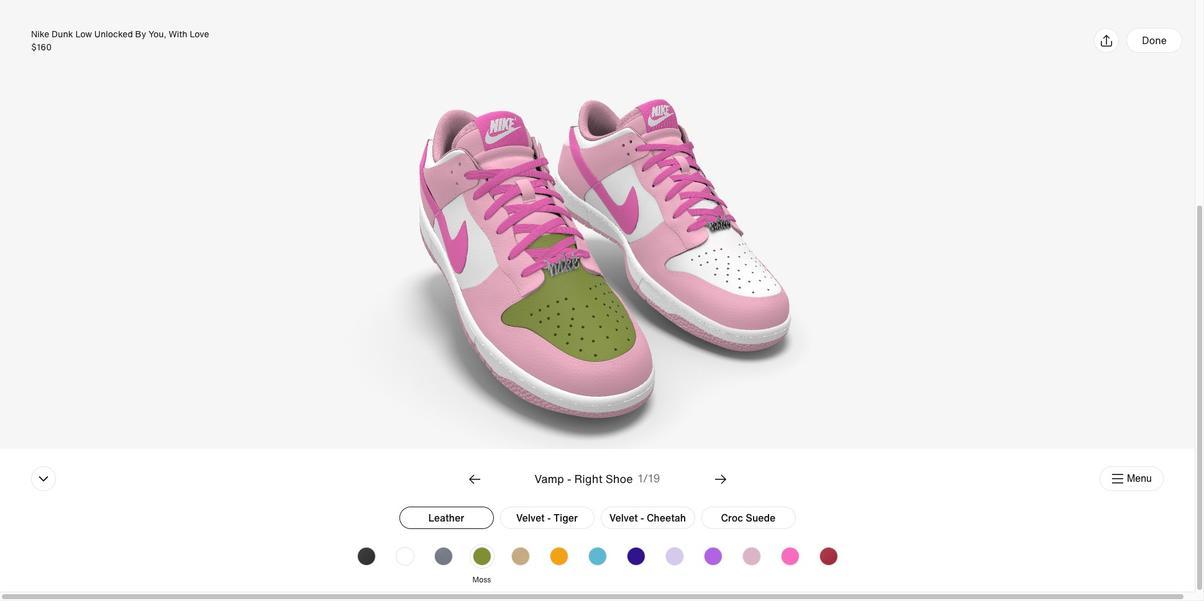 Task type: describe. For each thing, give the bounding box(es) containing it.
velvet - cheetah
[[610, 511, 686, 526]]

velvet - tiger button
[[500, 507, 595, 530]]

right
[[575, 471, 603, 487]]

suede
[[746, 511, 776, 526]]

love
[[190, 27, 209, 40]]

leather
[[429, 511, 465, 526]]

dunk
[[52, 27, 73, 40]]

share custom design image
[[1100, 33, 1115, 48]]

velvet for velvet - tiger
[[517, 511, 545, 526]]

velvet - tiger
[[517, 511, 578, 526]]

croc suede
[[721, 511, 776, 526]]

$160
[[31, 40, 52, 53]]

nike
[[31, 27, 49, 40]]

vamp - right shoe 1 / 19
[[535, 471, 661, 487]]

velvet - cheetah button
[[601, 507, 695, 530]]

cheetah
[[647, 511, 686, 526]]

- for right
[[567, 471, 572, 487]]

/
[[643, 471, 649, 487]]

done
[[1143, 33, 1168, 48]]



Task type: vqa. For each thing, say whether or not it's contained in the screenshot.
Shoes
no



Task type: locate. For each thing, give the bounding box(es) containing it.
1 velvet from the left
[[517, 511, 545, 526]]

19
[[649, 471, 661, 487]]

shoe
[[606, 471, 633, 487]]

- left tiger
[[548, 511, 551, 526]]

unlocked
[[94, 27, 133, 40]]

croc suede button
[[702, 507, 796, 530]]

- inside button
[[548, 511, 551, 526]]

velvet for velvet - cheetah
[[610, 511, 638, 526]]

you,
[[149, 27, 167, 40]]

- inside vamp - right shoe 1 / 19
[[567, 471, 572, 487]]

- left right
[[567, 471, 572, 487]]

by
[[135, 27, 146, 40]]

leather button
[[399, 507, 494, 530]]

2 horizontal spatial -
[[641, 511, 645, 526]]

1 horizontal spatial velvet
[[610, 511, 638, 526]]

-
[[567, 471, 572, 487], [548, 511, 551, 526], [641, 511, 645, 526]]

croc
[[721, 511, 744, 526]]

close customization tray image
[[36, 472, 51, 487]]

vamp
[[535, 471, 564, 487]]

velvet inside button
[[610, 511, 638, 526]]

done button
[[1127, 28, 1183, 53]]

moss
[[473, 575, 491, 586]]

velvet down the shoe
[[610, 511, 638, 526]]

- left cheetah
[[641, 511, 645, 526]]

with
[[169, 27, 188, 40]]

low
[[75, 27, 92, 40]]

0 horizontal spatial velvet
[[517, 511, 545, 526]]

tiger
[[554, 511, 578, 526]]

0 horizontal spatial -
[[548, 511, 551, 526]]

1
[[638, 471, 643, 487]]

velvet left tiger
[[517, 511, 545, 526]]

velvet
[[517, 511, 545, 526], [610, 511, 638, 526]]

- for cheetah
[[641, 511, 645, 526]]

menu
[[1128, 474, 1153, 484]]

- inside button
[[641, 511, 645, 526]]

2 velvet from the left
[[610, 511, 638, 526]]

nike dunk low unlocked by you, with love $160
[[31, 27, 209, 53]]

1 horizontal spatial -
[[567, 471, 572, 487]]

velvet inside button
[[517, 511, 545, 526]]

menu button
[[1101, 467, 1165, 492]]

- for tiger
[[548, 511, 551, 526]]



